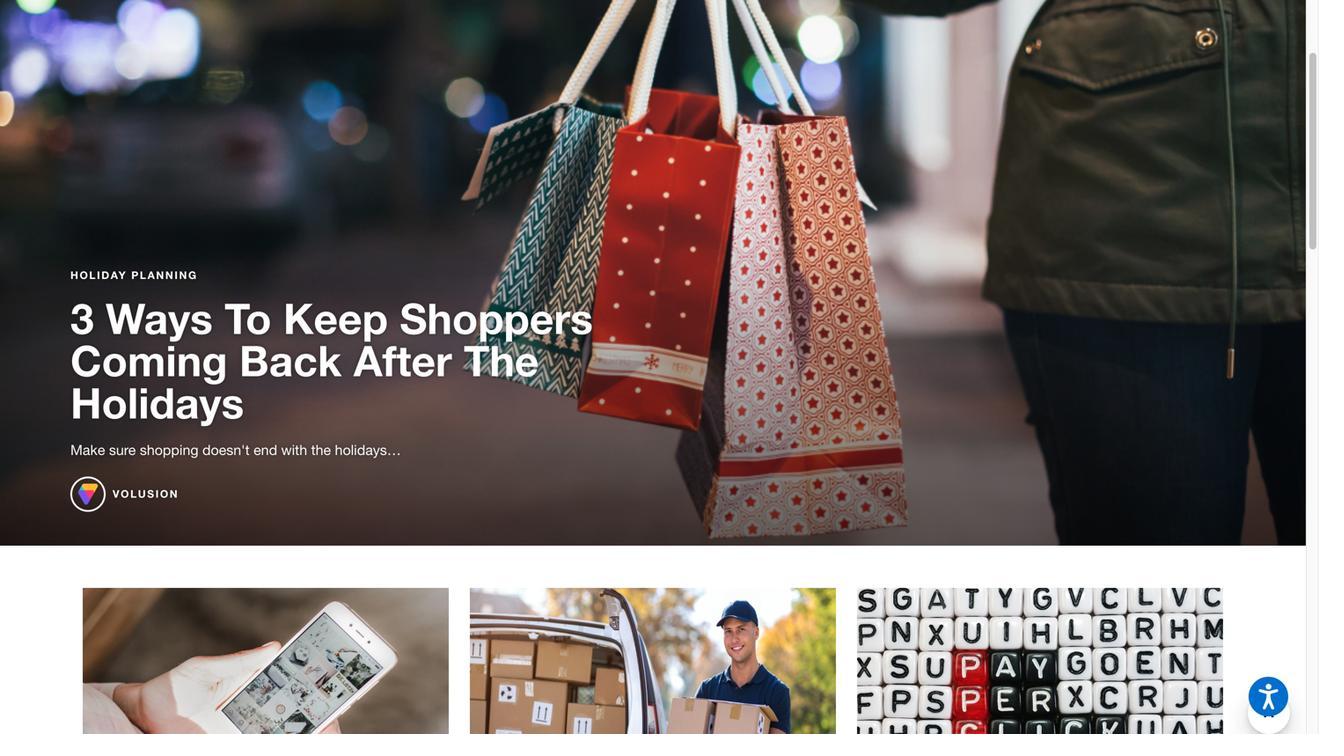 Task type: vqa. For each thing, say whether or not it's contained in the screenshot.
MAKE SURE SHOPPING DOESN'T END WITH THE HOLIDAYS…
yes



Task type: locate. For each thing, give the bounding box(es) containing it.
to
[[225, 293, 272, 344]]

shopping
[[140, 442, 199, 458]]

holidays…
[[335, 442, 401, 458]]

volusion link
[[70, 477, 179, 512]]

coming
[[70, 335, 228, 386]]

sure
[[109, 442, 136, 458]]

after
[[354, 335, 452, 386]]

planning
[[131, 269, 198, 281]]

ways
[[106, 293, 213, 344]]

3 ways to keep shoppers coming back after the holidays
[[70, 293, 593, 428]]

holiday
[[70, 269, 127, 281]]

holidays
[[70, 377, 244, 428]]

keep
[[283, 293, 388, 344]]

make sure shopping doesn't end with the holidays…
[[70, 442, 401, 458]]

open accessibe: accessibility options, statement and help image
[[1259, 684, 1279, 710]]

starting an online store in 2023: setting up shipping image
[[470, 588, 836, 734]]



Task type: describe. For each thing, give the bounding box(es) containing it.
end
[[254, 442, 277, 458]]

the
[[464, 335, 539, 386]]

10 ways to drive more purchases through social media image
[[83, 588, 449, 734]]

make
[[70, 442, 105, 458]]

shoppers
[[400, 293, 593, 344]]

the
[[311, 442, 331, 458]]

back
[[239, 335, 342, 386]]

how a solid ppc strategy helps ecommerce businesses grow image
[[857, 588, 1224, 734]]

volusion
[[113, 488, 179, 500]]

3
[[70, 293, 94, 344]]

holiday planning
[[70, 269, 198, 281]]

doesn't
[[202, 442, 250, 458]]

with
[[281, 442, 307, 458]]



